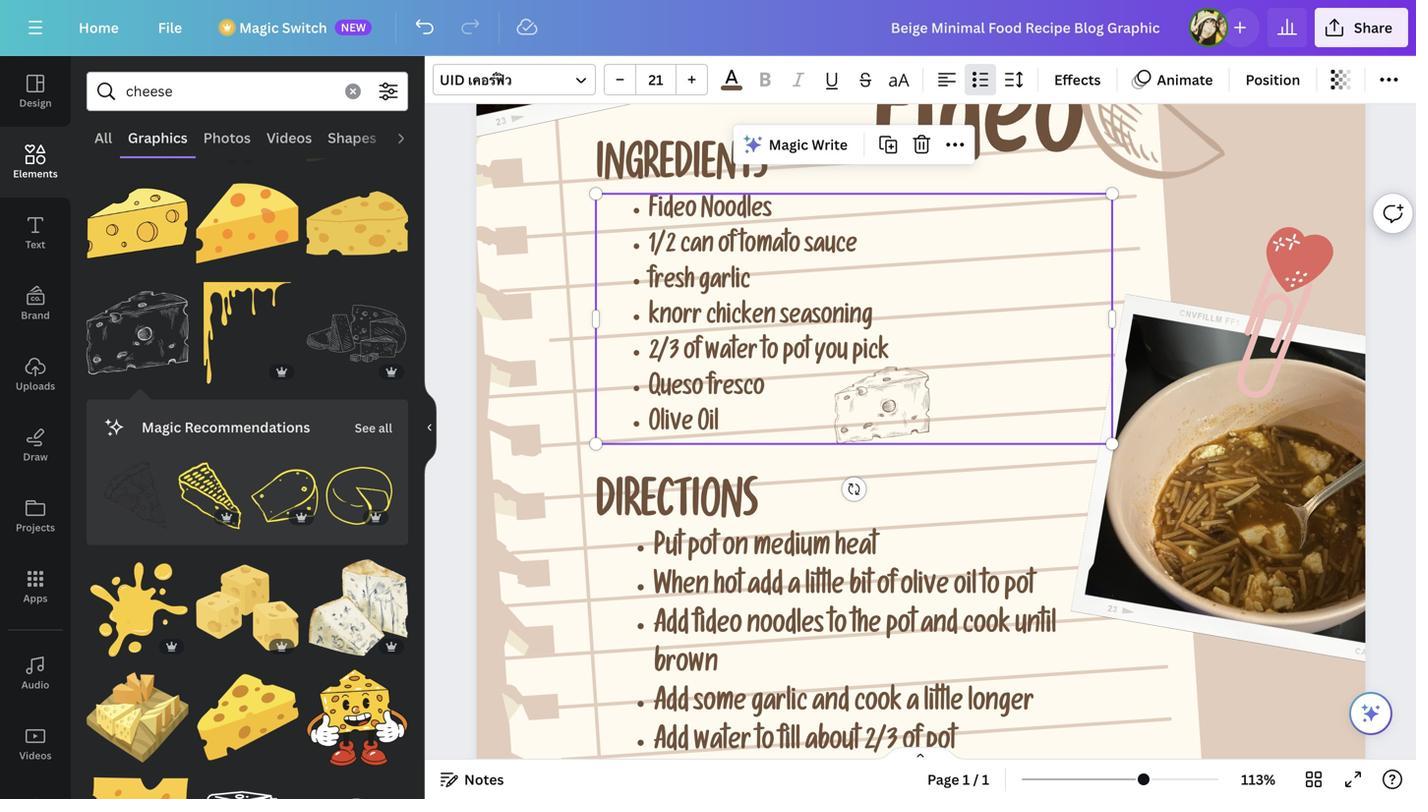 Task type: locate. For each thing, give the bounding box(es) containing it.
water
[[705, 342, 758, 368], [694, 731, 752, 760]]

of right can
[[719, 235, 736, 262]]

0 horizontal spatial magic
[[142, 418, 181, 437]]

2 vertical spatial add
[[654, 731, 689, 760]]

you
[[815, 342, 849, 368]]

modern flat cheese illustration image
[[196, 667, 298, 769]]

cook up about
[[855, 692, 902, 721]]

little
[[806, 575, 845, 604], [924, 692, 964, 721]]

put pot on medium heat
[[654, 536, 878, 565]]

1 horizontal spatial and
[[921, 614, 959, 643]]

a up show pages image
[[907, 692, 920, 721]]

audio right shapes in the top left of the page
[[392, 128, 432, 147]]

of
[[719, 235, 736, 262], [684, 342, 701, 368], [878, 575, 896, 604], [903, 731, 922, 760]]

garlic up the chicken
[[699, 270, 751, 297]]

little up show pages image
[[924, 692, 964, 721]]

canva assistant image
[[1360, 703, 1383, 726]]

0 horizontal spatial videos
[[19, 750, 52, 763]]

water down the some
[[694, 731, 752, 760]]

of inside knorr chicken seasoning 2/3 of water to pot you pick queso fresco olive oil
[[684, 342, 701, 368]]

1 vertical spatial 2/3
[[865, 731, 898, 760]]

0 horizontal spatial and
[[813, 692, 850, 721]]

notes button
[[433, 765, 512, 796]]

0 horizontal spatial little
[[806, 575, 845, 604]]

2 vertical spatial magic
[[142, 418, 181, 437]]

swiss cheese illustration image
[[196, 173, 298, 275]]

new
[[341, 20, 366, 34]]

cook down oil
[[963, 614, 1011, 643]]

audio button down the apps
[[0, 639, 71, 709]]

1 horizontal spatial 1
[[983, 771, 990, 790]]

1 vertical spatial videos button
[[0, 709, 71, 780]]

1 vertical spatial little
[[924, 692, 964, 721]]

file
[[158, 18, 182, 37]]

cheese cubes illustration image
[[196, 557, 298, 659]]

2 horizontal spatial magic
[[769, 135, 809, 154]]

2/3
[[649, 342, 680, 368], [865, 731, 898, 760]]

0 vertical spatial a
[[788, 575, 801, 604]]

add inside add fideo noodles to the pot and cook until brown
[[654, 614, 689, 643]]

0 vertical spatial add
[[654, 614, 689, 643]]

graphics
[[128, 128, 188, 147]]

and
[[921, 614, 959, 643], [813, 692, 850, 721]]

0 horizontal spatial cook
[[855, 692, 902, 721]]

2/3 inside knorr chicken seasoning 2/3 of water to pot you pick queso fresco olive oil
[[649, 342, 680, 368]]

water inside knorr chicken seasoning 2/3 of water to pot you pick queso fresco olive oil
[[705, 342, 758, 368]]

elements button
[[0, 127, 71, 198]]

1 horizontal spatial audio button
[[384, 119, 440, 156]]

about
[[806, 731, 860, 760]]

side panel tab list
[[0, 56, 71, 800]]

pick
[[853, 342, 889, 368]]

when hot add a little bit of olive oil to pot
[[654, 575, 1035, 604]]

0 vertical spatial magic
[[239, 18, 279, 37]]

hot
[[714, 575, 743, 604]]

Search elements search field
[[126, 73, 334, 110]]

1 horizontal spatial fideo
[[874, 77, 1085, 193]]

1 vertical spatial a
[[907, 692, 920, 721]]

uid เคอร์ฟิว
[[440, 70, 512, 89]]

all
[[94, 128, 112, 147]]

photos
[[203, 128, 251, 147]]

0 vertical spatial audio
[[392, 128, 432, 147]]

position
[[1246, 70, 1301, 89]]

magic
[[239, 18, 279, 37], [769, 135, 809, 154], [142, 418, 181, 437]]

to right oil
[[982, 575, 1000, 604]]

pot right the on the right bottom of the page
[[887, 614, 917, 643]]

เคอร์ฟิว
[[468, 70, 512, 89]]

0 vertical spatial little
[[806, 575, 845, 604]]

show pages image
[[874, 747, 968, 763]]

design button
[[0, 56, 71, 127]]

effects button
[[1047, 64, 1109, 95]]

a
[[788, 575, 801, 604], [907, 692, 920, 721]]

1 vertical spatial garlic
[[752, 692, 808, 721]]

1 right /
[[983, 771, 990, 790]]

1 vertical spatial fideo
[[649, 199, 697, 226]]

cartoon character cheese image
[[306, 667, 408, 769]]

pot left you
[[783, 342, 811, 368]]

audio inside side panel tab list
[[21, 679, 49, 692]]

0 horizontal spatial 1
[[963, 771, 970, 790]]

0 vertical spatial garlic
[[699, 270, 751, 297]]

and down olive
[[921, 614, 959, 643]]

add for add water to fill about 2/3 of pot
[[654, 731, 689, 760]]

brown
[[654, 653, 719, 682]]

of up queso on the left
[[684, 342, 701, 368]]

magic left switch
[[239, 18, 279, 37]]

1 horizontal spatial audio
[[392, 128, 432, 147]]

0 horizontal spatial audio
[[21, 679, 49, 692]]

fideo for fideo
[[874, 77, 1085, 193]]

of inside fideo noodles 1/2 can of tomato sauce
[[719, 235, 736, 262]]

1 add from the top
[[654, 614, 689, 643]]

add for add fideo noodles to the pot and cook until brown
[[654, 614, 689, 643]]

0 vertical spatial 2/3
[[649, 342, 680, 368]]

audio button
[[384, 119, 440, 156], [0, 639, 71, 709]]

1 horizontal spatial videos button
[[259, 119, 320, 156]]

magic for magic recommendations
[[142, 418, 181, 437]]

fideo
[[694, 614, 743, 643]]

1 vertical spatial and
[[813, 692, 850, 721]]

noodles
[[701, 199, 772, 226]]

see
[[355, 420, 376, 437]]

cook inside add fideo noodles to the pot and cook until brown
[[963, 614, 1011, 643]]

magic inside button
[[769, 135, 809, 154]]

heat
[[836, 536, 878, 565]]

olive
[[649, 413, 694, 439]]

audio
[[392, 128, 432, 147], [21, 679, 49, 692]]

fideo inside fideo noodles 1/2 can of tomato sauce
[[649, 199, 697, 226]]

1 vertical spatial cook
[[855, 692, 902, 721]]

medium
[[754, 536, 831, 565]]

recommendations
[[185, 418, 310, 437]]

0 horizontal spatial videos button
[[0, 709, 71, 780]]

1 vertical spatial videos
[[19, 750, 52, 763]]

modern cheese illustration image
[[87, 777, 189, 800]]

to inside knorr chicken seasoning 2/3 of water to pot you pick queso fresco olive oil
[[762, 342, 779, 368]]

0 horizontal spatial a
[[788, 575, 801, 604]]

the
[[852, 614, 882, 643]]

garlic
[[699, 270, 751, 297], [752, 692, 808, 721]]

1 horizontal spatial magic
[[239, 18, 279, 37]]

queso
[[649, 377, 704, 404]]

0 vertical spatial videos
[[267, 128, 312, 147]]

little left bit on the bottom right
[[806, 575, 845, 604]]

plate of cheese illustration image
[[87, 667, 189, 769]]

a right "add"
[[788, 575, 801, 604]]

1 1 from the left
[[963, 771, 970, 790]]

tomato
[[740, 235, 801, 262]]

swiss cheese image
[[87, 63, 189, 165]]

oil
[[698, 413, 719, 439]]

on
[[723, 536, 749, 565]]

animate button
[[1126, 64, 1222, 95]]

1 vertical spatial water
[[694, 731, 752, 760]]

0 vertical spatial and
[[921, 614, 959, 643]]

audio button right shapes in the top left of the page
[[384, 119, 440, 156]]

audio down the apps
[[21, 679, 49, 692]]

add
[[654, 614, 689, 643], [654, 692, 689, 721], [654, 731, 689, 760]]

cute messy cutout cheese image
[[306, 173, 408, 275]]

oil
[[954, 575, 977, 604]]

2 add from the top
[[654, 692, 689, 721]]

0 vertical spatial fideo
[[874, 77, 1085, 193]]

write
[[812, 135, 848, 154]]

watercolor cheese image
[[306, 557, 408, 659]]

videos inside side panel tab list
[[19, 750, 52, 763]]

fresh
[[649, 270, 695, 297]]

1 horizontal spatial a
[[907, 692, 920, 721]]

3 add from the top
[[654, 731, 689, 760]]

pot up until
[[1005, 575, 1035, 604]]

all
[[379, 420, 393, 437]]

1 horizontal spatial cook
[[963, 614, 1011, 643]]

magic left write
[[769, 135, 809, 154]]

2/3 right about
[[865, 731, 898, 760]]

elements
[[13, 167, 58, 181]]

1 left /
[[963, 771, 970, 790]]

longer
[[969, 692, 1035, 721]]

to left the on the right bottom of the page
[[829, 614, 847, 643]]

design
[[19, 96, 52, 110]]

0 vertical spatial videos button
[[259, 119, 320, 156]]

1 vertical spatial add
[[654, 692, 689, 721]]

apps button
[[0, 552, 71, 623]]

1
[[963, 771, 970, 790], [983, 771, 990, 790]]

pot
[[783, 342, 811, 368], [688, 536, 718, 565], [1005, 575, 1035, 604], [887, 614, 917, 643], [927, 731, 957, 760]]

videos button
[[259, 119, 320, 156], [0, 709, 71, 780]]

1 vertical spatial audio button
[[0, 639, 71, 709]]

1 vertical spatial magic
[[769, 135, 809, 154]]

cheese wedge image
[[306, 63, 408, 165]]

1 vertical spatial audio
[[21, 679, 49, 692]]

pizza slice with tomatoes image
[[102, 463, 169, 530]]

group
[[87, 63, 189, 165], [196, 63, 298, 165], [306, 63, 408, 165], [604, 64, 708, 95], [87, 161, 189, 275], [196, 161, 298, 275], [306, 161, 408, 275], [87, 271, 189, 384], [196, 271, 298, 384], [306, 282, 408, 384], [102, 451, 169, 530], [177, 451, 244, 530], [251, 451, 318, 530], [326, 451, 393, 530], [87, 546, 189, 659], [306, 546, 408, 659], [196, 557, 298, 659], [87, 655, 189, 769], [196, 655, 298, 769], [306, 655, 408, 769], [87, 765, 189, 800], [306, 765, 408, 800]]

uploads button
[[0, 339, 71, 410]]

projects button
[[0, 481, 71, 552]]

and up about
[[813, 692, 850, 721]]

videos
[[267, 128, 312, 147], [19, 750, 52, 763]]

0 vertical spatial cook
[[963, 614, 1011, 643]]

olive
[[901, 575, 950, 604]]

home link
[[63, 8, 135, 47]]

0 vertical spatial water
[[705, 342, 758, 368]]

pot up page
[[927, 731, 957, 760]]

of down "add some garlic and cook a little longer"
[[903, 731, 922, 760]]

0 horizontal spatial 2/3
[[649, 342, 680, 368]]

magic up pizza slice with tomatoes image at the bottom left of the page
[[142, 418, 181, 437]]

water up the fresco
[[705, 342, 758, 368]]

2/3 down 'knorr'
[[649, 342, 680, 368]]

when
[[654, 575, 709, 604]]

1 horizontal spatial 2/3
[[865, 731, 898, 760]]

garlic up fill
[[752, 692, 808, 721]]

magic inside 'main' menu bar
[[239, 18, 279, 37]]

fideo
[[874, 77, 1085, 193], [649, 199, 697, 226]]

animate
[[1158, 70, 1214, 89]]

shapes
[[328, 128, 377, 147]]

to down the chicken
[[762, 342, 779, 368]]

bit
[[850, 575, 873, 604]]

0 horizontal spatial fideo
[[649, 199, 697, 226]]

printable outlined cheese with holes image
[[87, 173, 189, 275]]

of right bit on the bottom right
[[878, 575, 896, 604]]

#725039 image
[[721, 86, 743, 91]]



Task type: vqa. For each thing, say whether or not it's contained in the screenshot.
corner melting cheese image
yes



Task type: describe. For each thing, give the bounding box(es) containing it.
to inside add fideo noodles to the pot and cook until brown
[[829, 614, 847, 643]]

knorr chicken seasoning 2/3 of water to pot you pick queso fresco olive oil
[[649, 306, 889, 439]]

effects
[[1055, 70, 1102, 89]]

home
[[79, 18, 119, 37]]

text
[[25, 238, 45, 251]]

fill
[[779, 731, 801, 760]]

add
[[748, 575, 784, 604]]

some
[[694, 692, 747, 721]]

1 horizontal spatial little
[[924, 692, 964, 721]]

fideo noodles 1/2 can of tomato sauce
[[649, 199, 858, 262]]

noodles
[[747, 614, 824, 643]]

– – number field
[[643, 70, 670, 89]]

0 horizontal spatial audio button
[[0, 639, 71, 709]]

uploads
[[16, 380, 55, 393]]

seasoning
[[781, 306, 873, 333]]

brand
[[21, 309, 50, 322]]

add water to fill about 2/3 of pot
[[654, 731, 957, 760]]

1/2
[[649, 235, 676, 262]]

pot left on
[[688, 536, 718, 565]]

magic write
[[769, 135, 848, 154]]

add fideo noodles to the pot and cook until brown
[[654, 614, 1057, 682]]

share
[[1355, 18, 1393, 37]]

113% button
[[1227, 765, 1291, 796]]

all button
[[87, 119, 120, 156]]

sauce
[[805, 235, 858, 262]]

yellow round cheese outlined image
[[326, 463, 393, 530]]

brand button
[[0, 269, 71, 339]]

yellow cheese outlined image
[[177, 463, 244, 530]]

draw button
[[0, 410, 71, 481]]

until
[[1016, 614, 1057, 643]]

yellow cheese sliced image
[[251, 463, 318, 530]]

1 horizontal spatial videos
[[267, 128, 312, 147]]

and inside add fideo noodles to the pot and cook until brown
[[921, 614, 959, 643]]

hide image
[[424, 381, 437, 475]]

fideo for fideo noodles 1/2 can of tomato sauce
[[649, 199, 697, 226]]

pot inside add fideo noodles to the pot and cook until brown
[[887, 614, 917, 643]]

knorr
[[649, 306, 702, 333]]

directions
[[596, 486, 758, 533]]

magic for magic write
[[769, 135, 809, 154]]

uid
[[440, 70, 465, 89]]

can
[[681, 235, 714, 262]]

magic for magic switch
[[239, 18, 279, 37]]

photos button
[[196, 119, 259, 156]]

ingredients
[[596, 149, 768, 193]]

add for add some garlic and cook a little longer
[[654, 692, 689, 721]]

file button
[[142, 8, 198, 47]]

to left fill
[[756, 731, 775, 760]]

apps
[[23, 592, 48, 606]]

main menu bar
[[0, 0, 1417, 56]]

position button
[[1238, 64, 1309, 95]]

pot inside knorr chicken seasoning 2/3 of water to pot you pick queso fresco olive oil
[[783, 342, 811, 368]]

113%
[[1242, 771, 1276, 790]]

/
[[974, 771, 979, 790]]

corner melting cheese image
[[196, 282, 298, 384]]

fresh garlic
[[649, 270, 751, 297]]

text button
[[0, 198, 71, 269]]

projects
[[16, 521, 55, 535]]

page 1 / 1
[[928, 771, 990, 790]]

Design title text field
[[876, 8, 1182, 47]]

put
[[654, 536, 684, 565]]

fresco
[[708, 377, 765, 404]]

cheese splatter image
[[87, 557, 189, 659]]

switch
[[282, 18, 327, 37]]

add some garlic and cook a little longer
[[654, 692, 1035, 721]]

see all
[[355, 420, 393, 437]]

magic write button
[[738, 129, 856, 161]]

0 vertical spatial audio button
[[384, 119, 440, 156]]

notes
[[464, 771, 504, 790]]

#725039 image
[[721, 86, 743, 91]]

magic recommendations
[[142, 418, 310, 437]]

shapes button
[[320, 119, 384, 156]]

share button
[[1315, 8, 1409, 47]]

uid เคอร์ฟิว button
[[433, 64, 596, 95]]

2 1 from the left
[[983, 771, 990, 790]]

draw
[[23, 451, 48, 464]]

graphics button
[[120, 119, 196, 156]]

cheese character image
[[196, 63, 298, 165]]

magic switch
[[239, 18, 327, 37]]

see all button
[[353, 408, 395, 447]]



